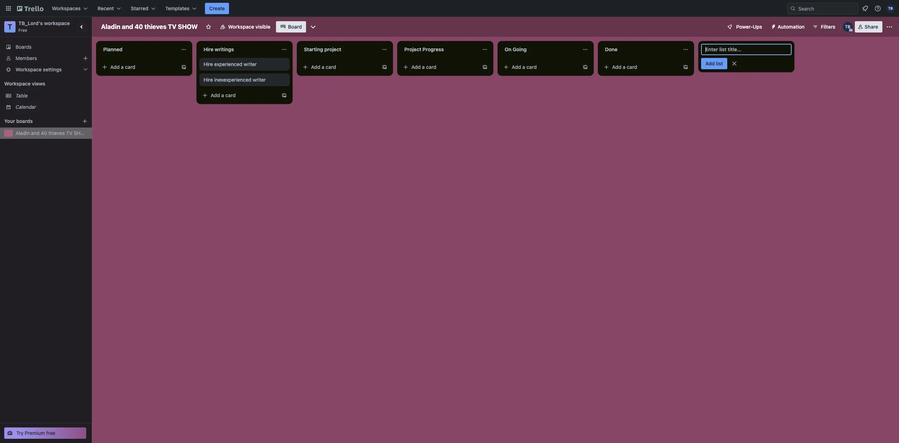 Task type: locate. For each thing, give the bounding box(es) containing it.
card
[[125, 64, 135, 70], [326, 64, 336, 70], [426, 64, 437, 70], [527, 64, 537, 70], [627, 64, 638, 70], [225, 92, 236, 98]]

members
[[16, 55, 37, 61]]

thieves
[[145, 23, 167, 30], [48, 130, 65, 136]]

add for starting project
[[311, 64, 321, 70]]

40 down starred
[[135, 23, 143, 30]]

writer
[[244, 61, 257, 67], [253, 77, 266, 83]]

add a card button down hire inexexperienced writer
[[199, 90, 279, 101]]

1 horizontal spatial aladin
[[101, 23, 120, 30]]

table link
[[16, 92, 88, 99]]

1 vertical spatial and
[[31, 130, 40, 136]]

Starting project text field
[[300, 44, 378, 55]]

aladin and 40 thieves tv show
[[101, 23, 198, 30], [16, 130, 89, 136]]

card down inexexperienced in the left top of the page
[[225, 92, 236, 98]]

this member is an admin of this board. image
[[850, 29, 853, 32]]

workspace inside popup button
[[16, 66, 42, 72]]

show inside text field
[[178, 23, 198, 30]]

3 hire from the top
[[204, 77, 213, 83]]

add a card button down starting project text box
[[300, 62, 379, 73]]

tv inside aladin and 40 thieves tv show text field
[[168, 23, 176, 30]]

0 vertical spatial aladin and 40 thieves tv show
[[101, 23, 198, 30]]

add list button
[[702, 58, 728, 69]]

automation button
[[768, 21, 809, 33]]

aladin down recent popup button
[[101, 23, 120, 30]]

power-ups button
[[723, 21, 767, 33]]

workspace inside button
[[228, 24, 254, 30]]

card down on going text field
[[527, 64, 537, 70]]

hire experienced writer
[[204, 61, 257, 67]]

aladin and 40 thieves tv show down your boards with 1 items "element"
[[16, 130, 89, 136]]

card for going
[[527, 64, 537, 70]]

1 horizontal spatial show
[[178, 23, 198, 30]]

going
[[513, 46, 527, 52]]

1 horizontal spatial create from template… image
[[281, 93, 287, 98]]

tb_lord's
[[18, 20, 43, 26]]

2 horizontal spatial create from template… image
[[482, 64, 488, 70]]

primary element
[[0, 0, 900, 17]]

0 horizontal spatial aladin and 40 thieves tv show
[[16, 130, 89, 136]]

1 create from template… image from the left
[[382, 64, 388, 70]]

tv down the templates
[[168, 23, 176, 30]]

free
[[18, 28, 27, 33]]

1 vertical spatial thieves
[[48, 130, 65, 136]]

power-
[[737, 24, 753, 30]]

workspace visible
[[228, 24, 271, 30]]

show menu image
[[886, 23, 894, 30]]

your boards
[[4, 118, 33, 124]]

board link
[[276, 21, 306, 33]]

0 horizontal spatial create from template… image
[[181, 64, 187, 70]]

thieves down your boards with 1 items "element"
[[48, 130, 65, 136]]

and down starred
[[122, 23, 133, 30]]

1 horizontal spatial 40
[[135, 23, 143, 30]]

1 vertical spatial tv
[[66, 130, 72, 136]]

star or unstar board image
[[206, 24, 211, 30]]

ups
[[753, 24, 763, 30]]

2 vertical spatial workspace
[[4, 81, 31, 87]]

add down "planned"
[[110, 64, 120, 70]]

40
[[135, 23, 143, 30], [41, 130, 47, 136]]

add a card button
[[99, 62, 178, 73], [300, 62, 379, 73], [400, 62, 479, 73], [501, 62, 580, 73], [601, 62, 680, 73], [199, 90, 279, 101]]

create button
[[205, 3, 229, 14]]

add down project
[[412, 64, 421, 70]]

show
[[178, 23, 198, 30], [74, 130, 89, 136]]

calendar link
[[16, 104, 88, 111]]

create from template… image
[[382, 64, 388, 70], [583, 64, 588, 70], [683, 64, 689, 70]]

add down inexexperienced in the left top of the page
[[211, 92, 220, 98]]

Hire writings text field
[[199, 44, 277, 55]]

add a card for on
[[512, 64, 537, 70]]

a for on
[[523, 64, 525, 70]]

add
[[706, 60, 715, 66], [110, 64, 120, 70], [311, 64, 321, 70], [412, 64, 421, 70], [512, 64, 521, 70], [612, 64, 622, 70], [211, 92, 220, 98]]

create from template… image for planned
[[181, 64, 187, 70]]

on going
[[505, 46, 527, 52]]

hire left inexexperienced in the left top of the page
[[204, 77, 213, 83]]

add for planned
[[110, 64, 120, 70]]

workspace
[[228, 24, 254, 30], [16, 66, 42, 72], [4, 81, 31, 87]]

add a card button down on going text field
[[501, 62, 580, 73]]

workspace settings
[[16, 66, 62, 72]]

0 notifications image
[[861, 4, 870, 13]]

try premium free
[[16, 430, 55, 436]]

starting project
[[304, 46, 341, 52]]

0 vertical spatial thieves
[[145, 23, 167, 30]]

2 horizontal spatial create from template… image
[[683, 64, 689, 70]]

add a card
[[110, 64, 135, 70], [311, 64, 336, 70], [412, 64, 437, 70], [512, 64, 537, 70], [612, 64, 638, 70], [211, 92, 236, 98]]

card down project
[[326, 64, 336, 70]]

workspaces
[[52, 5, 81, 11]]

a down project progress
[[422, 64, 425, 70]]

1 vertical spatial hire
[[204, 61, 213, 67]]

1 vertical spatial aladin
[[16, 130, 30, 136]]

project
[[325, 46, 341, 52]]

1 vertical spatial show
[[74, 130, 89, 136]]

show down add board icon
[[74, 130, 89, 136]]

0 vertical spatial show
[[178, 23, 198, 30]]

t
[[8, 23, 12, 31]]

share button
[[855, 21, 883, 33]]

1 vertical spatial writer
[[253, 77, 266, 83]]

a down inexexperienced in the left top of the page
[[221, 92, 224, 98]]

templates button
[[161, 3, 201, 14]]

40 down your boards with 1 items "element"
[[41, 130, 47, 136]]

recent button
[[93, 3, 125, 14]]

2 create from template… image from the left
[[583, 64, 588, 70]]

workspace visible button
[[216, 21, 275, 33]]

and down your boards with 1 items "element"
[[31, 130, 40, 136]]

tv
[[168, 23, 176, 30], [66, 130, 72, 136]]

and
[[122, 23, 133, 30], [31, 130, 40, 136]]

aladin and 40 thieves tv show down starred popup button
[[101, 23, 198, 30]]

0 horizontal spatial 40
[[41, 130, 47, 136]]

workspace down members
[[16, 66, 42, 72]]

workspace views
[[4, 81, 45, 87]]

done
[[605, 46, 618, 52]]

sm image
[[768, 21, 778, 31]]

hire left the writings
[[204, 46, 214, 52]]

a
[[121, 64, 124, 70], [322, 64, 325, 70], [422, 64, 425, 70], [523, 64, 525, 70], [623, 64, 626, 70], [221, 92, 224, 98]]

hire down hire writings
[[204, 61, 213, 67]]

0 horizontal spatial thieves
[[48, 130, 65, 136]]

add left list
[[706, 60, 715, 66]]

create from template… image for starting project
[[382, 64, 388, 70]]

add a card down going
[[512, 64, 537, 70]]

show down templates dropdown button
[[178, 23, 198, 30]]

add a card down inexexperienced in the left top of the page
[[211, 92, 236, 98]]

aladin
[[101, 23, 120, 30], [16, 130, 30, 136]]

0 vertical spatial aladin
[[101, 23, 120, 30]]

hire
[[204, 46, 214, 52], [204, 61, 213, 67], [204, 77, 213, 83]]

0 vertical spatial workspace
[[228, 24, 254, 30]]

workspace
[[44, 20, 70, 26]]

1 vertical spatial workspace
[[16, 66, 42, 72]]

1 horizontal spatial tv
[[168, 23, 176, 30]]

aladin down "boards"
[[16, 130, 30, 136]]

writer inside 'link'
[[253, 77, 266, 83]]

1 vertical spatial aladin and 40 thieves tv show
[[16, 130, 89, 136]]

add a card button for progress
[[400, 62, 479, 73]]

boards link
[[0, 41, 92, 53]]

experienced
[[214, 61, 242, 67]]

tv down calendar link
[[66, 130, 72, 136]]

t link
[[4, 21, 16, 33]]

add down starting
[[311, 64, 321, 70]]

workspace up table
[[4, 81, 31, 87]]

0 vertical spatial and
[[122, 23, 133, 30]]

starred button
[[127, 3, 160, 14]]

add down done
[[612, 64, 622, 70]]

workspace navigation collapse icon image
[[77, 22, 87, 32]]

1 horizontal spatial create from template… image
[[583, 64, 588, 70]]

0 horizontal spatial show
[[74, 130, 89, 136]]

thieves down starred popup button
[[145, 23, 167, 30]]

workspace for workspace settings
[[16, 66, 42, 72]]

0 horizontal spatial tv
[[66, 130, 72, 136]]

1 horizontal spatial thieves
[[145, 23, 167, 30]]

project progress
[[405, 46, 444, 52]]

add down on going
[[512, 64, 521, 70]]

1 horizontal spatial and
[[122, 23, 133, 30]]

workspace left visible at left
[[228, 24, 254, 30]]

add a card button down 'project progress' text field
[[400, 62, 479, 73]]

1 hire from the top
[[204, 46, 214, 52]]

boards
[[16, 118, 33, 124]]

list
[[716, 60, 723, 66]]

2 vertical spatial hire
[[204, 77, 213, 83]]

0 horizontal spatial and
[[31, 130, 40, 136]]

boards
[[16, 44, 32, 50]]

0 vertical spatial 40
[[135, 23, 143, 30]]

hire inside 'link'
[[204, 77, 213, 83]]

0 vertical spatial tv
[[168, 23, 176, 30]]

add a card down "planned"
[[110, 64, 135, 70]]

add a card down project progress
[[412, 64, 437, 70]]

create from template… image
[[181, 64, 187, 70], [482, 64, 488, 70], [281, 93, 287, 98]]

writer down hire experienced writer link
[[253, 77, 266, 83]]

workspace for workspace views
[[4, 81, 31, 87]]

writer up hire inexexperienced writer 'link'
[[244, 61, 257, 67]]

power-ups
[[737, 24, 763, 30]]

card down 'progress'
[[426, 64, 437, 70]]

templates
[[165, 5, 190, 11]]

0 vertical spatial writer
[[244, 61, 257, 67]]

and inside aladin and 40 thieves tv show link
[[31, 130, 40, 136]]

workspaces button
[[48, 3, 92, 14]]

2 hire from the top
[[204, 61, 213, 67]]

Project Progress text field
[[400, 44, 478, 55]]

a down going
[[523, 64, 525, 70]]

0 vertical spatial hire
[[204, 46, 214, 52]]

1 horizontal spatial aladin and 40 thieves tv show
[[101, 23, 198, 30]]

a down starting project
[[322, 64, 325, 70]]

0 horizontal spatial create from template… image
[[382, 64, 388, 70]]

add a card down starting project
[[311, 64, 336, 70]]

hire inside text box
[[204, 46, 214, 52]]



Task type: describe. For each thing, give the bounding box(es) containing it.
open information menu image
[[875, 5, 882, 12]]

add for on going
[[512, 64, 521, 70]]

your
[[4, 118, 15, 124]]

filters button
[[811, 21, 838, 33]]

tb_lord (tylerblack44) image
[[843, 22, 853, 32]]

card for project
[[326, 64, 336, 70]]

project
[[405, 46, 422, 52]]

thieves inside text field
[[145, 23, 167, 30]]

a for hire
[[221, 92, 224, 98]]

1 vertical spatial 40
[[41, 130, 47, 136]]

add a card for hire
[[211, 92, 236, 98]]

calendar
[[16, 104, 36, 110]]

tb_lord's workspace link
[[18, 20, 70, 26]]

add board image
[[82, 118, 88, 124]]

add a card for starting
[[311, 64, 336, 70]]

Planned text field
[[99, 44, 177, 55]]

Search field
[[796, 3, 858, 14]]

40 inside text field
[[135, 23, 143, 30]]

add a card button for writings
[[199, 90, 279, 101]]

add a card down done
[[612, 64, 638, 70]]

add a card for project
[[412, 64, 437, 70]]

tv inside aladin and 40 thieves tv show link
[[66, 130, 72, 136]]

add a card button for going
[[501, 62, 580, 73]]

starting
[[304, 46, 323, 52]]

hire for hire experienced writer
[[204, 61, 213, 67]]

back to home image
[[17, 3, 43, 14]]

hire writings
[[204, 46, 234, 52]]

filters
[[821, 24, 836, 30]]

planned
[[103, 46, 123, 52]]

add for hire writings
[[211, 92, 220, 98]]

hire for hire writings
[[204, 46, 214, 52]]

workspace for workspace visible
[[228, 24, 254, 30]]

card down planned text box
[[125, 64, 135, 70]]

a for project
[[422, 64, 425, 70]]

add for project progress
[[412, 64, 421, 70]]

aladin and 40 thieves tv show link
[[16, 130, 89, 137]]

automation
[[778, 24, 805, 30]]

Board name text field
[[98, 21, 201, 33]]

table
[[16, 93, 28, 99]]

writings
[[215, 46, 234, 52]]

writer for hire inexexperienced writer
[[253, 77, 266, 83]]

aladin inside text field
[[101, 23, 120, 30]]

a for starting
[[322, 64, 325, 70]]

members link
[[0, 53, 92, 64]]

hire experienced writer link
[[204, 61, 286, 68]]

your boards with 1 items element
[[4, 117, 71, 126]]

add a card button down "done" text box
[[601, 62, 680, 73]]

a down "done" text box
[[623, 64, 626, 70]]

starred
[[131, 5, 148, 11]]

tyler black (tylerblack44) image
[[887, 4, 895, 13]]

board
[[288, 24, 302, 30]]

free
[[46, 430, 55, 436]]

on
[[505, 46, 512, 52]]

share
[[865, 24, 879, 30]]

recent
[[98, 5, 114, 11]]

a down "planned"
[[121, 64, 124, 70]]

create from template… image for project progress
[[482, 64, 488, 70]]

tb_lord's workspace free
[[18, 20, 70, 33]]

add a card button for project
[[300, 62, 379, 73]]

3 create from template… image from the left
[[683, 64, 689, 70]]

inexexperienced
[[214, 77, 251, 83]]

settings
[[43, 66, 62, 72]]

visible
[[256, 24, 271, 30]]

workspace settings button
[[0, 64, 92, 75]]

On Going text field
[[501, 44, 578, 55]]

progress
[[423, 46, 444, 52]]

0 horizontal spatial aladin
[[16, 130, 30, 136]]

card for progress
[[426, 64, 437, 70]]

try
[[16, 430, 23, 436]]

Enter list title… text field
[[702, 44, 792, 55]]

premium
[[25, 430, 45, 436]]

customize views image
[[310, 23, 317, 30]]

create from template… image for hire writings
[[281, 93, 287, 98]]

hire inexexperienced writer
[[204, 77, 266, 83]]

add list
[[706, 60, 723, 66]]

cancel list editing image
[[731, 60, 738, 67]]

add a card button down planned text box
[[99, 62, 178, 73]]

card down "done" text box
[[627, 64, 638, 70]]

aladin and 40 thieves tv show inside text field
[[101, 23, 198, 30]]

views
[[32, 81, 45, 87]]

hire for hire inexexperienced writer
[[204, 77, 213, 83]]

card for writings
[[225, 92, 236, 98]]

Done text field
[[601, 44, 679, 55]]

and inside aladin and 40 thieves tv show text field
[[122, 23, 133, 30]]

create
[[209, 5, 225, 11]]

try premium free button
[[4, 428, 86, 439]]

create from template… image for on going
[[583, 64, 588, 70]]

writer for hire experienced writer
[[244, 61, 257, 67]]

search image
[[791, 6, 796, 11]]

hire inexexperienced writer link
[[204, 76, 286, 83]]



Task type: vqa. For each thing, say whether or not it's contained in the screenshot.
top TV
yes



